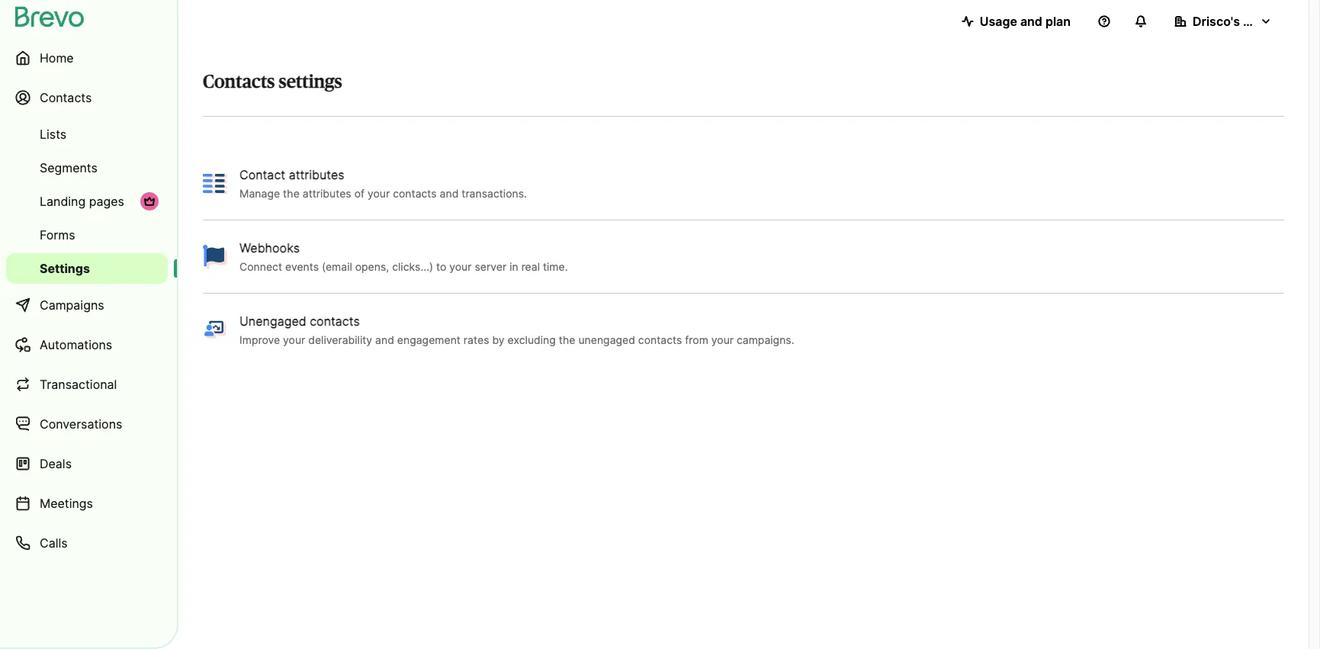 Task type: describe. For each thing, give the bounding box(es) containing it.
from
[[685, 333, 708, 346]]

automations link
[[6, 326, 168, 363]]

deals
[[40, 456, 72, 471]]

segments
[[40, 160, 98, 175]]

landing pages link
[[6, 186, 168, 217]]

improve
[[239, 333, 280, 346]]

webhooks
[[239, 240, 300, 255]]

contacts settings
[[203, 73, 342, 92]]

and inside unengaged contacts improve your deliverability and engagement rates by excluding the unengaged contacts from your campaigns.
[[375, 333, 394, 346]]

excluding
[[508, 333, 556, 346]]

manage
[[239, 186, 280, 199]]

campaigns.
[[737, 333, 794, 346]]

the inside unengaged contacts improve your deliverability and engagement rates by excluding the unengaged contacts from your campaigns.
[[559, 333, 575, 346]]

drisco's drinks button
[[1162, 6, 1284, 37]]

transactional
[[40, 377, 117, 392]]

segments link
[[6, 153, 168, 183]]

conversations link
[[6, 406, 168, 442]]

events
[[285, 260, 319, 273]]

drinks
[[1243, 14, 1281, 29]]

lists link
[[6, 119, 168, 149]]

your inside webhooks connect events (email opens, clicks…) to your server in real time.
[[449, 260, 472, 273]]

drisco's
[[1193, 14, 1240, 29]]

contact attributes manage the attributes of your contacts and transactions.
[[239, 167, 527, 199]]

contacts link
[[6, 79, 168, 116]]

your inside contact attributes manage the attributes of your contacts and transactions.
[[368, 186, 390, 199]]

unengaged
[[239, 313, 306, 328]]

contacts for contacts
[[40, 90, 92, 105]]

webhooks connect events (email opens, clicks…) to your server in real time.
[[239, 240, 568, 273]]

rates
[[464, 333, 489, 346]]

usage and plan button
[[949, 6, 1083, 37]]

settings link
[[6, 253, 168, 284]]

server
[[475, 260, 507, 273]]

calls
[[40, 535, 68, 551]]

home
[[40, 50, 74, 66]]

clicks…)
[[392, 260, 433, 273]]

1 vertical spatial contacts
[[310, 313, 360, 328]]

lists
[[40, 127, 66, 142]]

connect
[[239, 260, 282, 273]]

in
[[510, 260, 518, 273]]

drisco's drinks
[[1193, 14, 1281, 29]]

transactional link
[[6, 366, 168, 403]]

unengaged
[[578, 333, 635, 346]]

forms link
[[6, 220, 168, 250]]



Task type: vqa. For each thing, say whether or not it's contained in the screenshot.
tara schultz link
no



Task type: locate. For each thing, give the bounding box(es) containing it.
attributes right the contact
[[289, 167, 344, 182]]

automations
[[40, 337, 112, 352]]

deliverability
[[308, 333, 372, 346]]

0 vertical spatial the
[[283, 186, 300, 199]]

plan
[[1046, 14, 1071, 29]]

the right manage
[[283, 186, 300, 199]]

and inside contact attributes manage the attributes of your contacts and transactions.
[[440, 186, 459, 199]]

2 horizontal spatial contacts
[[638, 333, 682, 346]]

forms
[[40, 227, 75, 243]]

and left plan
[[1020, 14, 1042, 29]]

2 vertical spatial and
[[375, 333, 394, 346]]

landing pages
[[40, 194, 124, 209]]

1 vertical spatial the
[[559, 333, 575, 346]]

your right from
[[711, 333, 734, 346]]

campaigns link
[[6, 287, 168, 323]]

0 vertical spatial and
[[1020, 14, 1042, 29]]

deals link
[[6, 445, 168, 482]]

campaigns
[[40, 297, 104, 313]]

contacts
[[203, 73, 275, 92], [40, 90, 92, 105]]

unengaged contacts improve your deliverability and engagement rates by excluding the unengaged contacts from your campaigns.
[[239, 313, 794, 346]]

0 horizontal spatial and
[[375, 333, 394, 346]]

real
[[521, 260, 540, 273]]

contact
[[239, 167, 285, 182]]

the right excluding
[[559, 333, 575, 346]]

0 horizontal spatial contacts
[[310, 313, 360, 328]]

and
[[1020, 14, 1042, 29], [440, 186, 459, 199], [375, 333, 394, 346]]

conversations
[[40, 416, 122, 432]]

attributes left of
[[303, 186, 351, 199]]

the inside contact attributes manage the attributes of your contacts and transactions.
[[283, 186, 300, 199]]

your down unengaged
[[283, 333, 305, 346]]

contacts for contacts settings
[[203, 73, 275, 92]]

attributes
[[289, 167, 344, 182], [303, 186, 351, 199]]

settings
[[279, 73, 342, 92]]

1 vertical spatial and
[[440, 186, 459, 199]]

1 horizontal spatial contacts
[[203, 73, 275, 92]]

of
[[354, 186, 365, 199]]

1 vertical spatial attributes
[[303, 186, 351, 199]]

by
[[492, 333, 505, 346]]

contacts inside contact attributes manage the attributes of your contacts and transactions.
[[393, 186, 437, 199]]

left___rvooi image
[[143, 195, 156, 207]]

calls link
[[6, 525, 168, 561]]

engagement
[[397, 333, 461, 346]]

contacts up lists
[[40, 90, 92, 105]]

contacts up deliverability
[[310, 313, 360, 328]]

pages
[[89, 194, 124, 209]]

1 horizontal spatial the
[[559, 333, 575, 346]]

(email
[[322, 260, 352, 273]]

0 vertical spatial contacts
[[393, 186, 437, 199]]

and left transactions.
[[440, 186, 459, 199]]

2 vertical spatial contacts
[[638, 333, 682, 346]]

landing
[[40, 194, 86, 209]]

0 vertical spatial attributes
[[289, 167, 344, 182]]

transactions.
[[462, 186, 527, 199]]

1 horizontal spatial contacts
[[393, 186, 437, 199]]

time.
[[543, 260, 568, 273]]

the
[[283, 186, 300, 199], [559, 333, 575, 346]]

usage
[[980, 14, 1017, 29]]

to
[[436, 260, 446, 273]]

and inside button
[[1020, 14, 1042, 29]]

0 horizontal spatial contacts
[[40, 90, 92, 105]]

your right of
[[368, 186, 390, 199]]

home link
[[6, 40, 168, 76]]

contacts left settings
[[203, 73, 275, 92]]

1 horizontal spatial and
[[440, 186, 459, 199]]

meetings
[[40, 496, 93, 511]]

settings
[[40, 261, 90, 276]]

opens,
[[355, 260, 389, 273]]

your
[[368, 186, 390, 199], [449, 260, 472, 273], [283, 333, 305, 346], [711, 333, 734, 346]]

usage and plan
[[980, 14, 1071, 29]]

contacts left from
[[638, 333, 682, 346]]

meetings link
[[6, 485, 168, 522]]

contacts
[[393, 186, 437, 199], [310, 313, 360, 328], [638, 333, 682, 346]]

and left the engagement
[[375, 333, 394, 346]]

2 horizontal spatial and
[[1020, 14, 1042, 29]]

contacts right of
[[393, 186, 437, 199]]

0 horizontal spatial the
[[283, 186, 300, 199]]

your right to
[[449, 260, 472, 273]]



